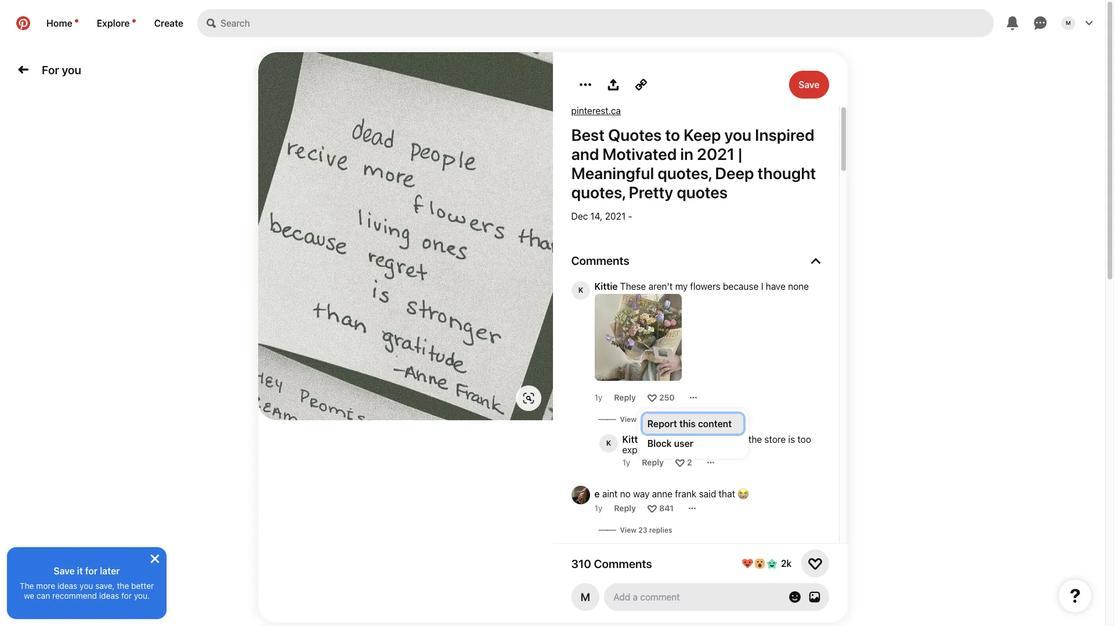 Task type: describe. For each thing, give the bounding box(es) containing it.
no, buying them from the store is too expensive
[[623, 435, 814, 456]]

for
[[42, 63, 59, 76]]

deep
[[715, 164, 754, 183]]

reply for e
[[614, 504, 636, 514]]

my
[[675, 282, 688, 292]]

14,
[[591, 211, 603, 222]]

block
[[648, 439, 672, 449]]

😭
[[738, 489, 750, 500]]

e
[[595, 489, 600, 500]]

search icon image
[[207, 19, 216, 28]]

quotes
[[608, 125, 662, 145]]

reply button for e
[[614, 504, 636, 514]]

report
[[648, 419, 677, 429]]

e aint no way anne frank said that 😭
[[595, 489, 750, 500]]

anne
[[652, 489, 673, 500]]

user
[[674, 439, 694, 449]]

kittie for kittie these aren't my flowers because i have none
[[595, 282, 618, 292]]

it
[[77, 567, 83, 577]]

i
[[761, 282, 764, 292]]

841
[[659, 504, 674, 514]]

more
[[36, 582, 55, 592]]

from
[[727, 435, 746, 445]]

create
[[154, 18, 184, 28]]

expand icon image
[[811, 256, 821, 266]]

better
[[131, 582, 154, 592]]

best quotes to keep you inspired and motivated in 2021 | meaningful quotes, deep thought quotes, pretty quotes
[[572, 125, 816, 202]]

pretty
[[629, 183, 674, 202]]

itz_endy image
[[599, 546, 618, 564]]

react image
[[648, 504, 657, 513]]

2 inside the ⎯⎯ view 2 replies
[[639, 416, 643, 424]]

notifications image
[[132, 19, 136, 23]]

create link
[[145, 9, 193, 37]]

⎯⎯ view 23 replies
[[599, 525, 673, 535]]

you inside best quotes to keep you inspired and motivated in 2021 | meaningful quotes, deep thought quotes, pretty quotes
[[725, 125, 752, 145]]

quotes
[[677, 183, 728, 202]]

250 button
[[659, 393, 675, 403]]

you inside button
[[62, 63, 81, 76]]

dec 14, 2021 -
[[572, 211, 633, 222]]

kittie image for 250
[[572, 282, 590, 300]]

kittie for kittie
[[623, 435, 646, 445]]

can
[[37, 592, 50, 601]]

b
[[648, 435, 654, 445]]

store
[[765, 435, 786, 445]]

⎯⎯ view 2 replies
[[599, 414, 668, 424]]

⎯⎯ for 841
[[599, 525, 616, 535]]

• aubrey • taylors version image
[[572, 592, 590, 610]]

https://i.pinimg.com/150x150/b4/c1/4e/b4c14e1fc76d28e6c131d145d7acdd64.jpg image
[[595, 294, 682, 381]]

2 button
[[687, 458, 692, 468]]

dec
[[572, 211, 588, 222]]

too
[[798, 435, 812, 445]]

310 comments
[[572, 558, 652, 571]]

best
[[572, 125, 605, 145]]

these
[[620, 282, 646, 292]]

have
[[766, 282, 786, 292]]

aren't
[[649, 282, 673, 292]]

the inside no, buying them from the store is too expensive
[[749, 435, 762, 445]]

you inside save it for later the more ideas you save, the better we can recommend ideas for you.
[[80, 582, 93, 592]]

aint
[[602, 489, 618, 500]]

report this content
[[648, 419, 732, 429]]

report this content menu item
[[643, 414, 744, 434]]

Search text field
[[221, 9, 994, 37]]

you.
[[134, 592, 150, 601]]

0 horizontal spatial 2021
[[605, 211, 626, 222]]

save for save it for later the more ideas you save, the better we can recommend ideas for you.
[[54, 567, 75, 577]]

view for 841
[[620, 527, 637, 535]]

because
[[723, 282, 759, 292]]

recommend
[[52, 592, 97, 601]]

2021 inside best quotes to keep you inspired and motivated in 2021 | meaningful quotes, deep thought quotes, pretty quotes
[[697, 145, 735, 164]]

-
[[628, 211, 633, 222]]

save it for later the more ideas you save, the better we can recommend ideas for you.
[[20, 567, 154, 601]]

⎯⎯ for 250
[[599, 414, 616, 424]]

for you
[[42, 63, 81, 76]]

this
[[680, 419, 696, 429]]

310
[[572, 558, 592, 571]]

replies for 841
[[649, 527, 673, 535]]

buying
[[672, 435, 700, 445]]

frank
[[675, 489, 697, 500]]

itz_endy link
[[599, 546, 618, 564]]



Task type: vqa. For each thing, say whether or not it's contained in the screenshot.
the right name
no



Task type: locate. For each thing, give the bounding box(es) containing it.
1 vertical spatial ⎯⎯
[[599, 525, 616, 535]]

1 vertical spatial you
[[725, 125, 752, 145]]

the right save,
[[117, 582, 129, 592]]

1 horizontal spatial the
[[749, 435, 762, 445]]

reply down expensive in the bottom of the page
[[642, 458, 664, 468]]

said
[[699, 489, 717, 500]]

thought
[[758, 164, 816, 183]]

1 horizontal spatial 2021
[[697, 145, 735, 164]]

reply button down expensive in the bottom of the page
[[642, 458, 664, 468]]

motivated
[[603, 145, 677, 164]]

kittie image
[[572, 282, 590, 300], [599, 435, 618, 453]]

you down it
[[80, 582, 93, 592]]

0 horizontal spatial save
[[54, 567, 75, 577]]

0 vertical spatial 2
[[639, 416, 643, 424]]

view inside the ⎯⎯ view 2 replies
[[620, 416, 637, 424]]

1 horizontal spatial kittie link
[[623, 435, 646, 445]]

1 horizontal spatial kittie image
[[599, 435, 618, 453]]

the
[[20, 582, 34, 592]]

replies inside ⎯⎯ view 23 replies
[[649, 527, 673, 535]]

0 horizontal spatial kittie link
[[595, 282, 618, 292]]

kittie image down the ⎯⎯ view 2 replies
[[599, 435, 618, 453]]

0 vertical spatial reply button
[[614, 393, 636, 403]]

home link
[[37, 9, 88, 37]]

1 horizontal spatial ideas
[[99, 592, 119, 601]]

mariaaawilliams image
[[572, 584, 599, 612]]

1y for kittie
[[623, 458, 631, 468]]

0 vertical spatial replies
[[645, 416, 668, 424]]

flowers
[[690, 282, 721, 292]]

keep
[[684, 125, 721, 145]]

1 vertical spatial 1y
[[623, 458, 631, 468]]

2 vertical spatial reply button
[[614, 504, 636, 514]]

0 vertical spatial kittie image
[[572, 282, 590, 300]]

1 vertical spatial reply
[[642, 458, 664, 468]]

23
[[639, 527, 648, 535]]

0 vertical spatial 1y
[[595, 393, 603, 403]]

the
[[749, 435, 762, 445], [117, 582, 129, 592]]

0 vertical spatial kittie link
[[595, 282, 618, 292]]

way
[[633, 489, 650, 500]]

for
[[85, 567, 98, 577], [121, 592, 132, 601]]

1 vertical spatial 2
[[687, 458, 692, 468]]

reply down the "no"
[[614, 504, 636, 514]]

reaction image
[[808, 557, 822, 571]]

0 horizontal spatial ideas
[[57, 582, 77, 592]]

1y
[[595, 393, 603, 403], [623, 458, 631, 468], [595, 504, 603, 514]]

replies
[[645, 416, 668, 424], [649, 527, 673, 535]]

1 horizontal spatial quotes,
[[658, 164, 712, 183]]

0 vertical spatial save
[[799, 80, 820, 90]]

meaningful
[[572, 164, 654, 183]]

1 vertical spatial kittie image
[[599, 435, 618, 453]]

kittie link left "b" link
[[623, 435, 646, 445]]

view up expensive in the bottom of the page
[[620, 416, 637, 424]]

reply button
[[614, 393, 636, 403], [642, 458, 664, 468], [614, 504, 636, 514]]

|
[[739, 145, 743, 164]]

1 vertical spatial 2021
[[605, 211, 626, 222]]

2 down user
[[687, 458, 692, 468]]

no,
[[656, 435, 669, 445]]

1y up the ⎯⎯ view 2 replies
[[595, 393, 603, 403]]

0 vertical spatial view
[[620, 416, 637, 424]]

2 left report
[[639, 416, 643, 424]]

replies for 250
[[645, 416, 668, 424]]

1y down expensive in the bottom of the page
[[623, 458, 631, 468]]

0 horizontal spatial 2
[[639, 416, 643, 424]]

in
[[681, 145, 694, 164]]

replies inside the ⎯⎯ view 2 replies
[[645, 416, 668, 424]]

view for 250
[[620, 416, 637, 424]]

kittie these aren't my flowers because i have none
[[595, 282, 809, 292]]

kittie link left "these"
[[595, 282, 618, 292]]

kittie left "these"
[[595, 282, 618, 292]]

for left you.
[[121, 592, 132, 601]]

1 vertical spatial for
[[121, 592, 132, 601]]

1 horizontal spatial react image
[[676, 458, 685, 468]]

save
[[799, 80, 820, 90], [54, 567, 75, 577]]

view left 23
[[620, 527, 637, 535]]

save button
[[790, 71, 829, 99], [790, 71, 829, 99]]

⎯⎯
[[599, 414, 616, 424], [599, 525, 616, 535]]

react image
[[648, 393, 657, 403], [676, 458, 685, 468]]

reply button down the "no"
[[614, 504, 636, 514]]

them
[[703, 435, 724, 445]]

2
[[639, 416, 643, 424], [687, 458, 692, 468]]

later
[[100, 567, 120, 577]]

notifications image
[[75, 19, 78, 23]]

0 vertical spatial for
[[85, 567, 98, 577]]

pinterest.ca
[[572, 106, 621, 116]]

comments
[[572, 254, 630, 268], [594, 558, 652, 571]]

view inside ⎯⎯ view 23 replies
[[620, 527, 637, 535]]

replies right 23
[[649, 527, 673, 535]]

reply button up the ⎯⎯ view 2 replies
[[614, 393, 636, 403]]

we
[[24, 592, 34, 601]]

1 vertical spatial reply button
[[642, 458, 664, 468]]

the right from at the bottom right of the page
[[749, 435, 762, 445]]

comments button
[[572, 254, 821, 268]]

home
[[46, 18, 72, 28]]

0 vertical spatial the
[[749, 435, 762, 445]]

e link
[[595, 489, 600, 500]]

1 ⎯⎯ from the top
[[599, 414, 616, 424]]

save inside save it for later the more ideas you save, the better we can recommend ideas for you.
[[54, 567, 75, 577]]

best quotes to keep you inspired and motivated in 2021 | meaningful quotes, deep thought quotes, pretty quotes link
[[572, 125, 821, 202]]

⎯⎯ up itz_endy link
[[599, 525, 616, 535]]

explore
[[97, 18, 130, 28]]

1 horizontal spatial for
[[121, 592, 132, 601]]

ideas down "later"
[[99, 592, 119, 601]]

2 vertical spatial you
[[80, 582, 93, 592]]

block user
[[648, 439, 694, 449]]

maria williams image
[[1062, 16, 1076, 30]]

none
[[788, 282, 809, 292]]

reply
[[614, 393, 636, 403], [642, 458, 664, 468], [614, 504, 636, 514]]

2 ⎯⎯ from the top
[[599, 525, 616, 535]]

0 vertical spatial ⎯⎯
[[599, 414, 616, 424]]

explore link
[[88, 9, 145, 37]]

2k
[[781, 559, 792, 569]]

for you button
[[37, 58, 86, 81]]

⎯⎯ left report
[[599, 414, 616, 424]]

content
[[698, 419, 732, 429]]

b link
[[648, 435, 654, 445]]

1 vertical spatial react image
[[676, 458, 685, 468]]

1 vertical spatial replies
[[649, 527, 673, 535]]

you
[[62, 63, 81, 76], [725, 125, 752, 145], [80, 582, 93, 592]]

0 vertical spatial kittie
[[595, 282, 618, 292]]

that
[[719, 489, 736, 500]]

0 vertical spatial reply
[[614, 393, 636, 403]]

0 horizontal spatial the
[[117, 582, 129, 592]]

1 vertical spatial comments
[[594, 558, 652, 571]]

e image
[[572, 486, 590, 505]]

kittie left "b" link
[[623, 435, 646, 445]]

2 vertical spatial 1y
[[595, 504, 603, 514]]

select a photo image
[[809, 592, 821, 604]]

view
[[620, 416, 637, 424], [620, 527, 637, 535]]

1 view from the top
[[620, 416, 637, 424]]

0 horizontal spatial for
[[85, 567, 98, 577]]

react image for 250
[[648, 393, 657, 403]]

no
[[620, 489, 631, 500]]

kittie image for 2
[[599, 435, 618, 453]]

0 vertical spatial react image
[[648, 393, 657, 403]]

is
[[789, 435, 795, 445]]

replies up "b" link
[[645, 416, 668, 424]]

save left it
[[54, 567, 75, 577]]

• aubrey • taylors version link
[[572, 592, 590, 610]]

save,
[[95, 582, 115, 592]]

reply for kittie
[[642, 458, 664, 468]]

for right it
[[85, 567, 98, 577]]

save up inspired
[[799, 80, 820, 90]]

the inside save it for later the more ideas you save, the better we can recommend ideas for you.
[[117, 582, 129, 592]]

1 vertical spatial the
[[117, 582, 129, 592]]

1 vertical spatial kittie
[[623, 435, 646, 445]]

2021 left -
[[605, 211, 626, 222]]

react image for 2
[[676, 458, 685, 468]]

1 horizontal spatial 2
[[687, 458, 692, 468]]

comments up "these"
[[572, 254, 630, 268]]

841 button
[[659, 504, 674, 514]]

you right for
[[62, 63, 81, 76]]

kittie
[[595, 282, 618, 292], [623, 435, 646, 445]]

1 vertical spatial save
[[54, 567, 75, 577]]

expensive
[[623, 445, 665, 456]]

select an emoji image
[[789, 592, 801, 604]]

0 horizontal spatial kittie
[[595, 282, 618, 292]]

2021 left |
[[697, 145, 735, 164]]

1y down e 'link' at the bottom
[[595, 504, 603, 514]]

Add a comment field
[[614, 593, 777, 603]]

0 vertical spatial you
[[62, 63, 81, 76]]

kittie image left "these"
[[572, 282, 590, 300]]

0 vertical spatial 2021
[[697, 145, 735, 164]]

1y for e
[[595, 504, 603, 514]]

2021
[[697, 145, 735, 164], [605, 211, 626, 222]]

1 vertical spatial view
[[620, 527, 637, 535]]

reply up the ⎯⎯ view 2 replies
[[614, 393, 636, 403]]

pinterest.ca link
[[572, 106, 621, 116]]

1 vertical spatial kittie link
[[623, 435, 646, 445]]

1 horizontal spatial kittie
[[623, 435, 646, 445]]

0 vertical spatial comments
[[572, 254, 630, 268]]

1 horizontal spatial save
[[799, 80, 820, 90]]

250
[[659, 393, 675, 403]]

inspired
[[755, 125, 815, 145]]

0 horizontal spatial quotes,
[[572, 183, 626, 202]]

you right keep
[[725, 125, 752, 145]]

react image left 2 button
[[676, 458, 685, 468]]

0 horizontal spatial react image
[[648, 393, 657, 403]]

ideas
[[57, 582, 77, 592], [99, 592, 119, 601]]

comments down ⎯⎯ view 23 replies
[[594, 558, 652, 571]]

and
[[572, 145, 599, 164]]

reply button for kittie
[[642, 458, 664, 468]]

2 vertical spatial reply
[[614, 504, 636, 514]]

ideas down it
[[57, 582, 77, 592]]

2 view from the top
[[620, 527, 637, 535]]

save for save
[[799, 80, 820, 90]]

to
[[666, 125, 680, 145]]

0 horizontal spatial kittie image
[[572, 282, 590, 300]]

react image left 250
[[648, 393, 657, 403]]



